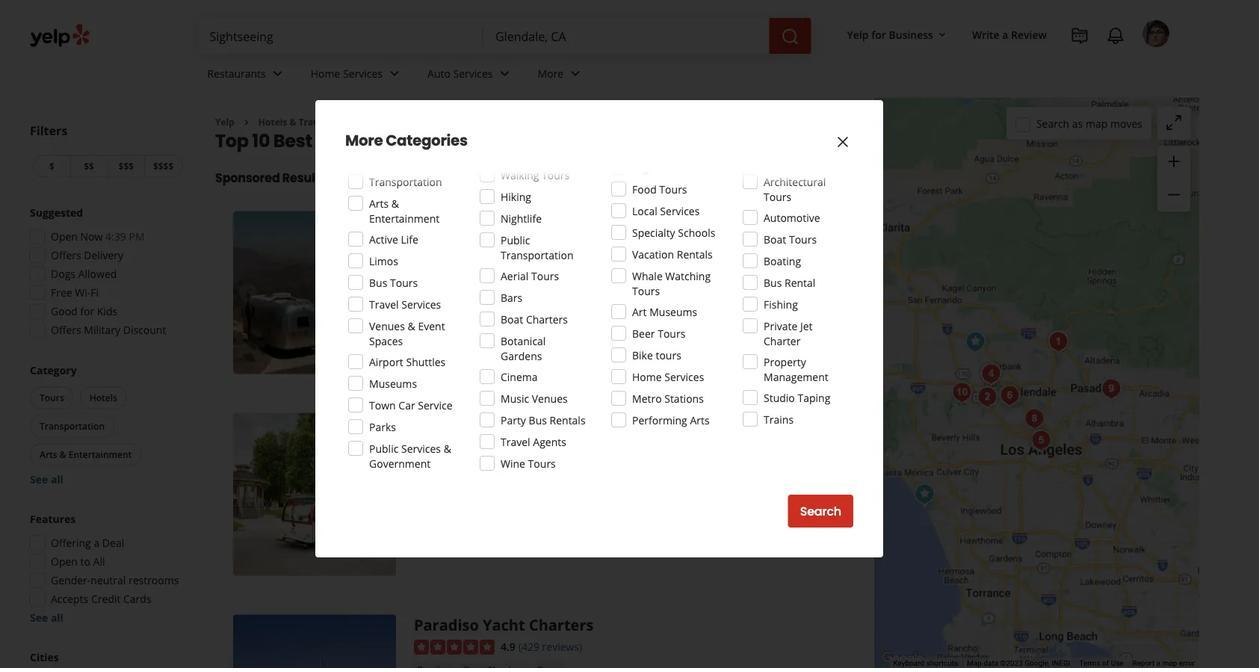 Task type: locate. For each thing, give the bounding box(es) containing it.
all down accepts
[[51, 611, 63, 625]]

public inside public transportation
[[501, 233, 530, 247]]

see for features
[[30, 611, 48, 625]]

0 horizontal spatial flight
[[454, 260, 480, 272]]

see all up features
[[30, 473, 63, 487]]

tour up (1.4k reviews) link
[[567, 413, 602, 434]]

24 chevron down v2 image left auto
[[386, 65, 404, 83]]

1 vertical spatial search
[[801, 503, 842, 520]]

flight inside the more categories dialog
[[633, 160, 659, 175]]

boating
[[764, 254, 802, 268]]

2 vertical spatial travel
[[501, 435, 531, 449]]

reviews) right (429
[[543, 640, 583, 654]]

see all button
[[30, 473, 63, 487], [30, 611, 63, 625]]

to right gateway
[[816, 520, 826, 534]]

24 chevron down v2 image inside 'home services' link
[[386, 65, 404, 83]]

more inside business categories element
[[538, 66, 564, 80]]

studio for "warner bros. studio tour hollywood gets you closer to the entertainment you love. upon arrival, guests will be greeted at the welcome center, their gateway to hollywood, and taken…"
[[501, 505, 533, 519]]

& inside public services & government
[[444, 442, 452, 456]]

arts down stations
[[690, 413, 710, 427]]

1 horizontal spatial travel
[[369, 297, 399, 311]]

arts down transportation "button"
[[40, 449, 57, 461]]

0 vertical spatial see all
[[30, 473, 63, 487]]

0 vertical spatial slideshow element
[[233, 211, 396, 374]]

24 chevron down v2 image right the restaurants
[[269, 65, 287, 83]]

yelp inside button
[[848, 27, 869, 41]]

24 chevron down v2 image
[[269, 65, 287, 83], [496, 65, 514, 83]]

1 24 chevron down v2 image from the left
[[269, 65, 287, 83]]

you up jet
[[805, 303, 823, 317]]

1 vertical spatial arts
[[690, 413, 710, 427]]

24 chevron down v2 image inside more link
[[567, 65, 585, 83]]

rentals up agents
[[550, 413, 586, 427]]

yelp link
[[215, 116, 235, 128]]

5
[[556, 303, 562, 317]]

kyoto garden image
[[1027, 426, 1057, 456]]

just
[[613, 303, 631, 317]]

see all button up features
[[30, 473, 63, 487]]

wi-
[[75, 286, 91, 300]]

map left the moves
[[1086, 116, 1108, 131]]

greeter
[[713, 318, 748, 332]]

pm inside group
[[129, 230, 145, 244]]

0 horizontal spatial entertainment
[[69, 449, 132, 461]]

1 see from the top
[[30, 473, 48, 487]]

the
[[470, 318, 488, 332]]

home up "metro" at the right bottom
[[633, 370, 662, 384]]

slideshow element for warner bros. studio tour hollywood
[[233, 413, 396, 576]]

arts up active
[[369, 196, 389, 210]]

home services up metro stations
[[633, 370, 705, 384]]

arts & entertainment inside button
[[40, 449, 132, 461]]

24 chevron down v2 image inside "restaurants" link
[[269, 65, 287, 83]]

boat tours
[[764, 232, 817, 246]]

services right auto
[[454, 66, 493, 80]]

as left the moves
[[1073, 116, 1084, 131]]

search inside 'button'
[[801, 503, 842, 520]]

$$$
[[119, 160, 134, 172]]

bros. up upon
[[473, 505, 499, 519]]

tours down (1.4k reviews)
[[528, 457, 556, 471]]

home up hotels & travel link
[[311, 66, 341, 80]]

studio up trains in the right bottom of the page
[[764, 391, 795, 405]]

1 all from the top
[[51, 473, 63, 487]]

arts inside button
[[40, 449, 57, 461]]

air
[[459, 211, 480, 232]]

as inside "i don't give any business 5 stars, it is just they way i do it. very nice office, as you walk in. the young lady who i assume is the receptionist / greeter can only be described as…"
[[792, 303, 802, 317]]

entertainment inside arts & entertainment button
[[69, 449, 132, 461]]

hotels inside "button"
[[90, 392, 117, 404]]

tours for wine tours
[[528, 457, 556, 471]]

1 vertical spatial i
[[570, 318, 573, 332]]

1 vertical spatial flight
[[454, 260, 480, 272]]

for inside button
[[872, 27, 887, 41]]

0 horizontal spatial travel
[[299, 116, 327, 128]]

boat for boat tours
[[764, 232, 787, 246]]

yelp
[[848, 27, 869, 41], [215, 116, 235, 128]]

arrival,
[[486, 520, 519, 534]]

see up cities
[[30, 611, 48, 625]]

descanso gardens image
[[1044, 327, 1074, 357]]

office,
[[759, 303, 789, 317]]

results
[[282, 170, 326, 186]]

1 horizontal spatial flight
[[633, 160, 659, 175]]

orbic air link
[[414, 211, 480, 232]]

open up the gender-
[[51, 555, 78, 569]]

tours down 4.3 star rating image
[[417, 462, 442, 474]]

flight instruction link
[[451, 259, 535, 274]]

gardens
[[501, 349, 542, 363]]

tours down architectural
[[764, 190, 792, 204]]

1 horizontal spatial i
[[679, 303, 682, 317]]

keyboard shortcuts
[[894, 659, 959, 668]]

studio up travel agents
[[516, 413, 563, 434]]

reviews) right "(213" in the top left of the page
[[543, 236, 583, 250]]

0 horizontal spatial hotels
[[90, 392, 117, 404]]

warner bros. studio tour hollywood image
[[977, 359, 1007, 389], [233, 413, 396, 576]]

0 vertical spatial arts
[[369, 196, 389, 210]]

©2023
[[1001, 659, 1024, 668]]

at
[[630, 520, 640, 534]]

0 vertical spatial see all button
[[30, 473, 63, 487]]

see all for features
[[30, 611, 63, 625]]

0 vertical spatial all
[[51, 473, 63, 487]]

arts & entertainment up life
[[369, 196, 440, 225]]

0 vertical spatial public
[[501, 233, 530, 247]]

0 vertical spatial the
[[627, 318, 643, 332]]

mulholland drive image
[[948, 378, 978, 408]]

randyland image
[[1020, 404, 1050, 434]]

flight instruction inside button
[[454, 260, 532, 272]]

1 vertical spatial rentals
[[550, 413, 586, 427]]

bros. inside "warner bros. studio tour hollywood gets you closer to the entertainment you love. upon arrival, guests will be greeted at the welcome center, their gateway to hollywood, and taken…"
[[473, 505, 499, 519]]

hollywood for "warner bros. studio tour hollywood gets you closer to the entertainment you love. upon arrival, guests will be greeted at the welcome center, their gateway to hollywood, and taken…"
[[561, 505, 613, 519]]

bus up fishing
[[764, 276, 782, 290]]

travel for travel services
[[369, 297, 399, 311]]

instruction inside the more categories dialog
[[662, 160, 715, 175]]

1 horizontal spatial boat
[[764, 232, 787, 246]]

tour up guests
[[535, 505, 558, 519]]

1 vertical spatial boat
[[501, 312, 524, 326]]

1 see all from the top
[[30, 473, 63, 487]]

metro
[[633, 391, 662, 406]]

group containing suggested
[[25, 205, 185, 342]]

home inside the more categories dialog
[[633, 370, 662, 384]]

charters
[[526, 312, 568, 326], [529, 615, 594, 635]]

museums down airport
[[369, 376, 417, 391]]

1 vertical spatial a
[[94, 536, 100, 550]]

best
[[274, 128, 313, 153]]

tours down whale
[[633, 284, 660, 298]]

0 vertical spatial see
[[30, 473, 48, 487]]

griffith observatory image
[[996, 381, 1026, 411]]

(429
[[519, 640, 540, 654]]

can
[[751, 318, 768, 332]]

open until 8:00 pm
[[414, 282, 509, 297]]

data
[[984, 659, 999, 668]]

tours up local services
[[660, 182, 688, 196]]

1 24 chevron down v2 image from the left
[[386, 65, 404, 83]]

1 vertical spatial for
[[80, 304, 94, 319]]

previous image
[[239, 486, 257, 503]]

0 vertical spatial pm
[[129, 230, 145, 244]]

dogs
[[51, 267, 76, 281]]

4.8 star rating image
[[414, 236, 495, 251]]

services up tours 'link'
[[402, 442, 441, 456]]

None search field
[[198, 18, 815, 54]]

group
[[1158, 146, 1191, 212], [25, 205, 185, 342], [27, 363, 185, 487], [25, 512, 185, 626]]

be right only
[[794, 318, 807, 332]]

transportation up arts & entertainment button
[[40, 420, 105, 433]]

flight instruction up "food tours" on the right top
[[633, 160, 715, 175]]

4.3 star rating image
[[414, 438, 495, 453]]

2 all from the top
[[51, 611, 63, 625]]

instruction
[[662, 160, 715, 175], [482, 260, 532, 272]]

travel agents
[[501, 435, 567, 449]]

public for public services & government
[[369, 442, 399, 456]]

studio up arrival,
[[501, 505, 533, 519]]

& down 16 speech v2 icon
[[408, 319, 416, 333]]

restaurants
[[208, 66, 266, 80]]

1 bros. from the top
[[474, 413, 512, 434]]

for for good
[[80, 304, 94, 319]]

slideshow element
[[233, 211, 396, 374], [233, 413, 396, 576]]

1 horizontal spatial orbic air image
[[961, 327, 991, 357]]

0 vertical spatial instruction
[[662, 160, 715, 175]]

orbic air image
[[233, 211, 396, 374], [961, 327, 991, 357]]

search down user actions element
[[1037, 116, 1070, 131]]

food
[[633, 182, 657, 196]]

24 chevron down v2 image
[[386, 65, 404, 83], [567, 65, 585, 83]]

orbic air
[[414, 211, 480, 232]]

car
[[399, 398, 415, 412]]

charters inside the more categories dialog
[[526, 312, 568, 326]]

hotels & travel link
[[259, 116, 327, 128]]

0 vertical spatial reviews)
[[543, 236, 583, 250]]

studio for warner bros. studio tour hollywood
[[516, 413, 563, 434]]

open down suggested
[[51, 230, 78, 244]]

tours inside 'link'
[[417, 462, 442, 474]]

0 vertical spatial offers
[[51, 248, 81, 262]]

1 vertical spatial arts & entertainment
[[40, 449, 132, 461]]

1 vertical spatial see all button
[[30, 611, 63, 625]]

beer tours
[[633, 326, 686, 341]]

1 horizontal spatial rentals
[[677, 247, 713, 261]]

delivery
[[84, 248, 123, 262]]

& inside arts & entertainment button
[[60, 449, 66, 461]]

the right the at
[[643, 520, 659, 534]]

1 horizontal spatial flight instruction
[[633, 160, 715, 175]]

transportation down the more categories
[[369, 175, 442, 189]]

0 horizontal spatial for
[[80, 304, 94, 319]]

boat up boating
[[764, 232, 787, 246]]

map region
[[723, 92, 1260, 669]]

for left business
[[872, 27, 887, 41]]

tours for beer tours
[[658, 326, 686, 341]]

2 see all from the top
[[30, 611, 63, 625]]

0 vertical spatial rentals
[[677, 247, 713, 261]]

0 horizontal spatial as
[[792, 303, 802, 317]]

instruction up "food tours" on the right top
[[662, 160, 715, 175]]

amusement parks button
[[451, 461, 539, 476]]

public up government
[[369, 442, 399, 456]]

flight instruction up 8:00
[[454, 260, 532, 272]]

1 horizontal spatial museums
[[650, 305, 698, 319]]

the down the they
[[627, 318, 643, 332]]

2 vertical spatial studio
[[501, 505, 533, 519]]

a right the write in the top right of the page
[[1003, 27, 1009, 41]]

0 vertical spatial yelp
[[848, 27, 869, 41]]

venues up party bus rentals
[[532, 391, 568, 406]]

assume
[[576, 318, 614, 332]]

16 info v2 image
[[833, 137, 845, 149]]

& down warner
[[444, 442, 452, 456]]

0 vertical spatial arts & entertainment
[[369, 196, 440, 225]]

all for category
[[51, 473, 63, 487]]

hotels up transportation "button"
[[90, 392, 117, 404]]

2 see all button from the top
[[30, 611, 63, 625]]

flight instruction
[[633, 160, 715, 175], [454, 260, 532, 272]]

bus for bus rental
[[764, 276, 782, 290]]

food tours
[[633, 182, 688, 196]]

flight up the open until 8:00 pm
[[454, 260, 480, 272]]

see up features
[[30, 473, 48, 487]]

4.9 link
[[501, 638, 516, 654]]

0 vertical spatial i
[[679, 303, 682, 317]]

arts inside arts & entertainment
[[369, 196, 389, 210]]

1 horizontal spatial 24 chevron down v2 image
[[567, 65, 585, 83]]

yelp left business
[[848, 27, 869, 41]]

1 vertical spatial slideshow element
[[233, 413, 396, 576]]

16 speech v2 image
[[414, 305, 426, 317]]

offers for offers military discount
[[51, 323, 81, 337]]

1 vertical spatial studio
[[516, 413, 563, 434]]

auto
[[428, 66, 451, 80]]

all down arts & entertainment button
[[51, 473, 63, 487]]

studio inside "warner bros. studio tour hollywood gets you closer to the entertainment you love. upon arrival, guests will be greeted at the welcome center, their gateway to hollywood, and taken…"
[[501, 505, 533, 519]]

& down transportation "button"
[[60, 449, 66, 461]]

1 horizontal spatial instruction
[[662, 160, 715, 175]]

the up center,
[[704, 505, 720, 519]]

0 vertical spatial travel
[[299, 116, 327, 128]]

0 horizontal spatial be
[[575, 520, 587, 534]]

0 horizontal spatial i
[[570, 318, 573, 332]]

public down nightlife
[[501, 233, 530, 247]]

terms of use link
[[1080, 659, 1124, 668]]

yelp left 16 chevron right v2 icon
[[215, 116, 235, 128]]

map for moves
[[1086, 116, 1108, 131]]

0 vertical spatial museums
[[650, 305, 698, 319]]

0 vertical spatial map
[[1086, 116, 1108, 131]]

close image
[[835, 133, 852, 151]]

reviews) for bros.
[[545, 438, 585, 452]]

1 horizontal spatial transportation
[[369, 175, 442, 189]]

tours
[[542, 168, 570, 182], [660, 182, 688, 196], [764, 190, 792, 204], [790, 232, 817, 246], [532, 269, 559, 283], [390, 276, 418, 290], [633, 284, 660, 298], [658, 326, 686, 341], [40, 392, 64, 404], [528, 457, 556, 471], [417, 462, 442, 474]]

for down wi-
[[80, 304, 94, 319]]

gender-neutral restrooms
[[51, 574, 179, 588]]

map for error
[[1163, 659, 1178, 668]]

tour inside "warner bros. studio tour hollywood gets you closer to the entertainment you love. upon arrival, guests will be greeted at the welcome center, their gateway to hollywood, and taken…"
[[535, 505, 558, 519]]

$$$$ button
[[145, 155, 182, 178]]

venues inside venues & event spaces
[[369, 319, 405, 333]]

0 horizontal spatial map
[[1086, 116, 1108, 131]]

2 horizontal spatial a
[[1157, 659, 1161, 668]]

offers up dogs
[[51, 248, 81, 262]]

la sailing image
[[910, 480, 940, 510]]

24 chevron down v2 image inside auto services link
[[496, 65, 514, 83]]

0 vertical spatial transportation
[[369, 175, 442, 189]]

1 vertical spatial bros.
[[473, 505, 499, 519]]

tours button down 4.3 star rating image
[[414, 461, 445, 476]]

1 slideshow element from the top
[[233, 211, 396, 374]]

0 horizontal spatial a
[[94, 536, 100, 550]]

2 slideshow element from the top
[[233, 413, 396, 576]]

flight instruction button
[[451, 259, 535, 274]]

private
[[764, 319, 798, 333]]

business
[[889, 27, 934, 41]]

0 vertical spatial search
[[1037, 116, 1070, 131]]

search button
[[789, 495, 854, 528]]

2 24 chevron down v2 image from the left
[[496, 65, 514, 83]]

tours for food tours
[[660, 182, 688, 196]]

(429 reviews)
[[519, 640, 583, 654]]

24 chevron down v2 image for more
[[567, 65, 585, 83]]

sightseeing
[[316, 128, 422, 153]]

hollywood down "metro" at the right bottom
[[606, 413, 685, 434]]

yelp for business
[[848, 27, 934, 41]]

2 vertical spatial arts
[[40, 449, 57, 461]]

arts & entertainment inside the more categories dialog
[[369, 196, 440, 225]]

i right who
[[570, 318, 573, 332]]

reviews)
[[543, 236, 583, 250], [545, 438, 585, 452], [543, 640, 583, 654]]

arts & entertainment down transportation "button"
[[40, 449, 132, 461]]

music
[[501, 391, 530, 406]]

venues up spaces
[[369, 319, 405, 333]]

0 vertical spatial bros.
[[474, 413, 512, 434]]

24 chevron down v2 image for restaurants
[[269, 65, 287, 83]]

1 vertical spatial home
[[633, 370, 662, 384]]

1 horizontal spatial more
[[538, 66, 564, 80]]

flight
[[633, 160, 659, 175], [454, 260, 480, 272]]

tours down automotive
[[790, 232, 817, 246]]

rentals down schools at top right
[[677, 247, 713, 261]]

spaces
[[369, 334, 403, 348]]

1 vertical spatial warner bros. studio tour hollywood image
[[233, 413, 396, 576]]

bus down music venues
[[529, 413, 547, 427]]

tours for boat tours
[[790, 232, 817, 246]]

bars
[[501, 291, 523, 305]]

1 see all button from the top
[[30, 473, 63, 487]]

0 horizontal spatial pm
[[129, 230, 145, 244]]

more for more
[[538, 66, 564, 80]]

studio inside the more categories dialog
[[764, 391, 795, 405]]

search for search as map moves
[[1037, 116, 1070, 131]]

0 horizontal spatial transportation
[[40, 420, 105, 433]]

0 vertical spatial a
[[1003, 27, 1009, 41]]

entertainment
[[369, 211, 440, 225], [69, 449, 132, 461]]

public inside public services & government
[[369, 442, 399, 456]]

0 vertical spatial is
[[603, 303, 610, 317]]

zoom in image
[[1166, 153, 1184, 170]]

be inside "warner bros. studio tour hollywood gets you closer to the entertainment you love. upon arrival, guests will be greeted at the welcome center, their gateway to hollywood, and taken…"
[[575, 520, 587, 534]]

services up event
[[402, 297, 441, 311]]

more inside dialog
[[345, 130, 383, 151]]

vacation rentals
[[633, 247, 713, 261]]

for for yelp
[[872, 27, 887, 41]]

a right report
[[1157, 659, 1161, 668]]

open up ""i"
[[414, 282, 442, 297]]

0 horizontal spatial boat
[[501, 312, 524, 326]]

1 vertical spatial yelp
[[215, 116, 235, 128]]

1 vertical spatial travel
[[369, 297, 399, 311]]

0 horizontal spatial parks
[[369, 420, 396, 434]]

pm for open until 8:00 pm
[[493, 282, 509, 297]]

see all down accepts
[[30, 611, 63, 625]]

report a map error
[[1133, 659, 1196, 668]]

search up gateway
[[801, 503, 842, 520]]

tours right "walking" at the top left
[[542, 168, 570, 182]]

1 vertical spatial public
[[369, 442, 399, 456]]

group containing category
[[27, 363, 185, 487]]

a for write
[[1003, 27, 1009, 41]]

bus down limos
[[369, 276, 388, 290]]

map
[[968, 659, 982, 668]]

parks inside button
[[511, 462, 536, 474]]

1 vertical spatial entertainment
[[69, 449, 132, 461]]

museums up the beer tours
[[650, 305, 698, 319]]

0 horizontal spatial tours button
[[30, 387, 74, 409]]

1 horizontal spatial bus
[[529, 413, 547, 427]]

nightlife
[[501, 211, 542, 225]]

write a review link
[[967, 21, 1054, 48]]

jet
[[801, 319, 813, 333]]

0 vertical spatial charters
[[526, 312, 568, 326]]

2 see from the top
[[30, 611, 48, 625]]

tours button down the category
[[30, 387, 74, 409]]

24 chevron down v2 image up california at the top of the page
[[567, 65, 585, 83]]

1 vertical spatial as
[[792, 303, 802, 317]]

tours down public transportation
[[532, 269, 559, 283]]

is down the just
[[616, 318, 624, 332]]

previous image
[[239, 284, 257, 302]]

gender-
[[51, 574, 91, 588]]

2 bros. from the top
[[473, 505, 499, 519]]

2 offers from the top
[[51, 323, 81, 337]]

2 vertical spatial reviews)
[[543, 640, 583, 654]]

1 horizontal spatial hotels
[[259, 116, 287, 128]]

to up welcome
[[691, 505, 701, 519]]

offers delivery
[[51, 248, 123, 262]]

for inside group
[[80, 304, 94, 319]]

upon
[[456, 520, 483, 534]]

1 vertical spatial be
[[575, 520, 587, 534]]

active
[[369, 232, 398, 246]]

pm for open now 4:39 pm
[[129, 230, 145, 244]]

hotels right 16 chevron right v2 icon
[[259, 116, 287, 128]]

2 horizontal spatial bus
[[764, 276, 782, 290]]

search
[[1037, 116, 1070, 131], [801, 503, 842, 520]]

& inside venues & event spaces
[[408, 319, 416, 333]]

0 vertical spatial open
[[51, 230, 78, 244]]

map left error
[[1163, 659, 1178, 668]]

gateway
[[773, 520, 813, 534]]

yelp for yelp for business
[[848, 27, 869, 41]]

notifications image
[[1107, 27, 1125, 45]]

entertainment inside the more categories dialog
[[369, 211, 440, 225]]

0 horizontal spatial bus
[[369, 276, 388, 290]]

0 vertical spatial entertainment
[[369, 211, 440, 225]]

tours inside architectural tours
[[764, 190, 792, 204]]

0 horizontal spatial yelp
[[215, 116, 235, 128]]

1 vertical spatial see
[[30, 611, 48, 625]]

life
[[401, 232, 419, 246]]

home
[[311, 66, 341, 80], [633, 370, 662, 384]]

is right it
[[603, 303, 610, 317]]

flight up the food
[[633, 160, 659, 175]]

tours up travel services
[[390, 276, 418, 290]]

arts & entertainment
[[369, 196, 440, 225], [40, 449, 132, 461]]

search for search
[[801, 503, 842, 520]]

0 vertical spatial flight
[[633, 160, 659, 175]]

(213 reviews) link
[[519, 234, 583, 250]]

0 horizontal spatial more
[[345, 130, 383, 151]]

vacation
[[633, 247, 675, 261]]

0 horizontal spatial home services
[[311, 66, 383, 80]]

tours for walking tours
[[542, 168, 570, 182]]

bus rental
[[764, 276, 816, 290]]

travel down party
[[501, 435, 531, 449]]

2 24 chevron down v2 image from the left
[[567, 65, 585, 83]]

amusement parks
[[454, 462, 536, 474]]

1 vertical spatial transportation
[[501, 248, 574, 262]]

1 offers from the top
[[51, 248, 81, 262]]

now
[[80, 230, 103, 244]]

offers for offers delivery
[[51, 248, 81, 262]]

1 horizontal spatial tour
[[567, 413, 602, 434]]

as up jet
[[792, 303, 802, 317]]

home services
[[311, 66, 383, 80], [633, 370, 705, 384]]

home services inside business categories element
[[311, 66, 383, 80]]

tours up the tours
[[658, 326, 686, 341]]

0 vertical spatial hollywood
[[606, 413, 685, 434]]

see all button down accepts
[[30, 611, 63, 625]]

0 vertical spatial boat
[[764, 232, 787, 246]]

reviews) for yacht
[[543, 640, 583, 654]]

a for report
[[1157, 659, 1161, 668]]

1 horizontal spatial for
[[872, 27, 887, 41]]

hollywood inside "warner bros. studio tour hollywood gets you closer to the entertainment you love. upon arrival, guests will be greeted at the welcome center, their gateway to hollywood, and taken…"
[[561, 505, 613, 519]]

you up gateway
[[796, 505, 814, 519]]



Task type: vqa. For each thing, say whether or not it's contained in the screenshot.
Paradiso Yacht Charters
yes



Task type: describe. For each thing, give the bounding box(es) containing it.
16 chevron down v2 image
[[937, 29, 949, 41]]

the huntington image
[[1097, 374, 1127, 404]]

art museums
[[633, 305, 698, 319]]

0 horizontal spatial rentals
[[550, 413, 586, 427]]

walk
[[431, 318, 453, 332]]

slideshow element for orbic air
[[233, 211, 396, 374]]

1 vertical spatial venues
[[532, 391, 568, 406]]

warner
[[414, 413, 470, 434]]

flight inside button
[[454, 260, 480, 272]]

travel for travel agents
[[501, 435, 531, 449]]

hotels for hotels
[[90, 392, 117, 404]]

1 vertical spatial the
[[704, 505, 720, 519]]

map data ©2023 google, inegi
[[968, 659, 1071, 668]]

free
[[51, 286, 72, 300]]

offers military discount
[[51, 323, 166, 337]]

tours inside whale watching tours
[[633, 284, 660, 298]]

paradiso
[[414, 615, 479, 635]]

rental
[[785, 276, 816, 290]]

greeted
[[590, 520, 628, 534]]

warner bros. studio tour hollywood image
[[977, 359, 1007, 389]]

features
[[30, 512, 76, 526]]

4.8 link
[[501, 234, 516, 250]]

bike
[[633, 348, 653, 362]]

whale
[[633, 269, 663, 283]]

bus for bus tours
[[369, 276, 388, 290]]

enchanted: forest of light at descanso gardens image
[[1044, 326, 1074, 356]]

2 horizontal spatial transportation
[[501, 248, 574, 262]]

performing arts
[[633, 413, 710, 427]]

the bradbury building image
[[1025, 426, 1055, 456]]

see for category
[[30, 473, 48, 487]]

the inside "i don't give any business 5 stars, it is just they way i do it. very nice office, as you walk in. the young lady who i assume is the receptionist / greeter can only be described as…"
[[627, 318, 643, 332]]

glendale,
[[473, 128, 558, 153]]

studio taping
[[764, 391, 831, 405]]

closer
[[659, 505, 688, 519]]

tours for architectural tours
[[764, 190, 792, 204]]

0 vertical spatial warner bros. studio tour hollywood image
[[977, 359, 1007, 389]]

1 horizontal spatial to
[[691, 505, 701, 519]]

limos
[[369, 254, 399, 268]]

1 horizontal spatial is
[[616, 318, 624, 332]]

aerial tours
[[501, 269, 559, 283]]

0 horizontal spatial to
[[80, 555, 90, 569]]

1 vertical spatial tours button
[[414, 461, 445, 476]]

reviews) for air
[[543, 236, 583, 250]]

yelp for yelp link
[[215, 116, 235, 128]]

$$
[[84, 160, 94, 172]]

hollywood for warner bros. studio tour hollywood
[[606, 413, 685, 434]]

keyboard
[[894, 659, 925, 668]]

restrooms
[[129, 574, 179, 588]]

bros. for "warner
[[473, 505, 499, 519]]

0 horizontal spatial museums
[[369, 376, 417, 391]]

home services link
[[299, 54, 416, 97]]

stations
[[665, 391, 704, 406]]

business
[[510, 303, 553, 317]]

who
[[547, 318, 568, 332]]

venues & event spaces
[[369, 319, 445, 348]]

open for offers delivery
[[51, 230, 78, 244]]

2 vertical spatial the
[[643, 520, 659, 534]]

be inside "i don't give any business 5 stars, it is just they way i do it. very nice office, as you walk in. the young lady who i assume is the receptionist / greeter can only be described as…"
[[794, 318, 807, 332]]

flight instruction inside the more categories dialog
[[633, 160, 715, 175]]

4:39
[[106, 230, 126, 244]]

tours link
[[414, 461, 445, 476]]

dogs allowed
[[51, 267, 117, 281]]

see all button for category
[[30, 473, 63, 487]]

"warner
[[431, 505, 471, 519]]

services inside public services & government
[[402, 442, 441, 456]]

services up the specialty schools
[[661, 204, 700, 218]]

parks inside the more categories dialog
[[369, 420, 396, 434]]

& up active life
[[392, 196, 399, 210]]

services inside 'home services' link
[[343, 66, 383, 80]]

paradiso yacht charters link
[[414, 615, 594, 635]]

specialty
[[633, 225, 676, 240]]

automotive
[[764, 210, 821, 225]]

group containing features
[[25, 512, 185, 626]]

young
[[491, 318, 521, 332]]

public for public transportation
[[501, 233, 530, 247]]

business categories element
[[196, 54, 1170, 97]]

you inside "i don't give any business 5 stars, it is just they way i do it. very nice office, as you walk in. the young lady who i assume is the receptionist / greeter can only be described as…"
[[805, 303, 823, 317]]

all for features
[[51, 611, 63, 625]]

& right "10"
[[290, 116, 296, 128]]

wine
[[501, 457, 526, 471]]

expand map image
[[1166, 114, 1184, 132]]

$$$$
[[153, 160, 174, 172]]

4.9 star rating image
[[414, 640, 495, 655]]

$
[[49, 160, 54, 172]]

don't
[[440, 303, 465, 317]]

you up the at
[[638, 505, 656, 519]]

a for offering
[[94, 536, 100, 550]]

tours for aerial tours
[[532, 269, 559, 283]]

warner bros. studio tour hollywood link
[[414, 413, 685, 434]]

taping
[[798, 391, 831, 405]]

accepts
[[51, 592, 88, 606]]

open to all
[[51, 555, 105, 569]]

2 horizontal spatial to
[[816, 520, 826, 534]]

top
[[215, 128, 249, 153]]

home services inside the more categories dialog
[[633, 370, 705, 384]]

their
[[747, 520, 770, 534]]

welcome
[[661, 520, 707, 534]]

filters
[[30, 123, 67, 139]]

party bus rentals
[[501, 413, 586, 427]]

jerome c. daniel overlook above the hollywood bowl image
[[973, 382, 1003, 412]]

agents
[[533, 435, 567, 449]]

arts & entertainment button
[[30, 444, 142, 466]]

boat for boat charters
[[501, 312, 524, 326]]

taken…"
[[509, 535, 548, 549]]

described
[[431, 333, 479, 347]]

report
[[1133, 659, 1155, 668]]

search image
[[782, 28, 800, 46]]

tour for warner
[[567, 413, 602, 434]]

travel services
[[369, 297, 441, 311]]

see all button for features
[[30, 611, 63, 625]]

more for more categories
[[345, 130, 383, 151]]

hotels for hotels & travel
[[259, 116, 287, 128]]

user actions element
[[836, 19, 1191, 111]]

transportation inside "button"
[[40, 420, 105, 433]]

more categories dialog
[[0, 0, 1260, 669]]

24 chevron down v2 image for home services
[[386, 65, 404, 83]]

in.
[[455, 318, 467, 332]]

specialty schools
[[633, 225, 716, 240]]

lady
[[524, 318, 544, 332]]

love.
[[431, 520, 454, 534]]

tours down the category
[[40, 392, 64, 404]]

only
[[771, 318, 792, 332]]

4.3
[[501, 438, 516, 452]]

services inside auto services link
[[454, 66, 493, 80]]

tour for "warner
[[535, 505, 558, 519]]

instruction inside button
[[482, 260, 532, 272]]

$ button
[[33, 155, 70, 178]]

next image
[[372, 284, 390, 302]]

services up stations
[[665, 370, 705, 384]]

8:00
[[470, 282, 490, 297]]

0 vertical spatial as
[[1073, 116, 1084, 131]]

(213
[[519, 236, 540, 250]]

near
[[426, 128, 469, 153]]

0 horizontal spatial warner bros. studio tour hollywood image
[[233, 413, 396, 576]]

private jet charter
[[764, 319, 813, 348]]

transportation button
[[30, 415, 114, 438]]

open for "i don't give any business 5 stars, it is just they way i do it. very nice office, as you walk in. the young lady who i assume is the receptionist / greeter can only be described as…"
[[414, 282, 442, 297]]

open now 4:39 pm
[[51, 230, 145, 244]]

trains
[[764, 412, 794, 427]]

town car service
[[369, 398, 453, 412]]

sponsored results
[[215, 170, 326, 186]]

0 horizontal spatial orbic air image
[[233, 211, 396, 374]]

amusement parks link
[[451, 461, 539, 476]]

watching
[[666, 269, 711, 283]]

16 chevron right v2 image
[[241, 117, 253, 128]]

tours for bus tours
[[390, 276, 418, 290]]

use
[[1112, 659, 1124, 668]]

error
[[1180, 659, 1196, 668]]

google image
[[879, 649, 928, 669]]

airport
[[369, 355, 404, 369]]

accepts credit cards
[[51, 592, 151, 606]]

botanical gardens
[[501, 334, 546, 363]]

local services
[[633, 204, 700, 218]]

24 chevron down v2 image for auto services
[[496, 65, 514, 83]]

home inside business categories element
[[311, 66, 341, 80]]

bros. for warner
[[474, 413, 512, 434]]

kids
[[97, 304, 118, 319]]

credit
[[91, 592, 121, 606]]

and
[[488, 535, 506, 549]]

1 vertical spatial charters
[[529, 615, 594, 635]]

projects image
[[1072, 27, 1089, 45]]

zoom out image
[[1166, 186, 1184, 204]]

management
[[764, 370, 829, 384]]

town
[[369, 398, 396, 412]]

2 vertical spatial open
[[51, 555, 78, 569]]

category
[[30, 363, 77, 378]]

see all for category
[[30, 473, 63, 487]]



